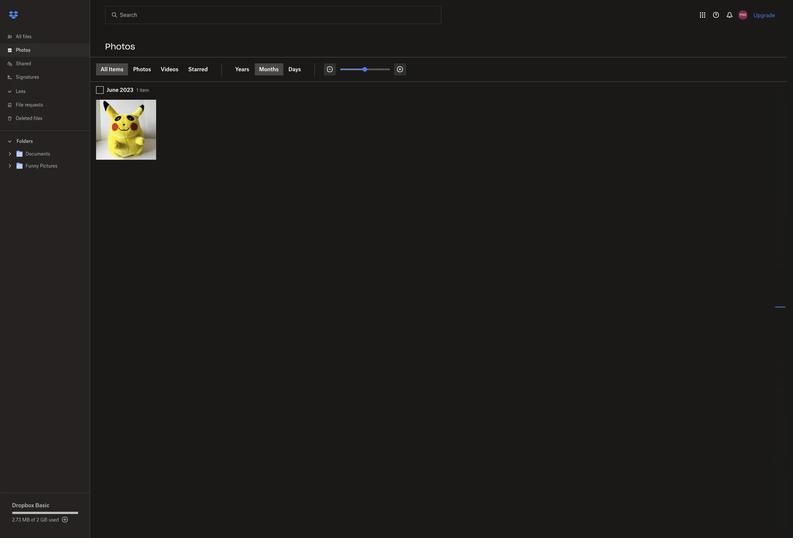 Task type: vqa. For each thing, say whether or not it's contained in the screenshot.
Quota usage icon
no



Task type: describe. For each thing, give the bounding box(es) containing it.
mw
[[740, 12, 747, 17]]

item
[[140, 87, 149, 93]]

funny pictures link
[[15, 161, 84, 172]]

photos button
[[129, 63, 156, 75]]

pictures
[[40, 163, 57, 169]]

1
[[137, 87, 138, 93]]

deleted
[[16, 116, 32, 121]]

Photo Zoom Slider range field
[[341, 69, 390, 70]]

all files
[[16, 34, 32, 39]]

folders button
[[0, 136, 90, 147]]

all items button
[[96, 63, 128, 75]]

days
[[289, 66, 301, 72]]

2.73
[[12, 518, 21, 523]]

years
[[235, 66, 249, 72]]

months
[[259, 66, 279, 72]]

image - image.png 6/21/2023, 10:59:59 am image
[[96, 100, 156, 160]]

less image
[[6, 88, 14, 95]]

signatures
[[16, 74, 39, 80]]

2
[[36, 518, 39, 523]]

dropbox image
[[6, 8, 21, 23]]

june 2023 1 item
[[107, 87, 149, 93]]

less
[[16, 89, 26, 94]]

2023
[[120, 87, 134, 93]]

deleted files link
[[6, 112, 90, 125]]

dropbox basic
[[12, 503, 49, 509]]

basic
[[35, 503, 49, 509]]

tab list containing all items
[[96, 63, 222, 75]]

starred
[[188, 66, 208, 72]]

photos link
[[6, 44, 90, 57]]

all items
[[101, 66, 123, 72]]

funny
[[26, 163, 39, 169]]

of
[[31, 518, 35, 523]]

dropbox
[[12, 503, 34, 509]]

shared
[[16, 61, 31, 66]]

folders
[[17, 139, 33, 144]]

shared link
[[6, 57, 90, 71]]

photos inside list item
[[16, 47, 30, 53]]

funny pictures
[[26, 163, 57, 169]]

photos up items
[[105, 41, 135, 52]]

used
[[49, 518, 59, 523]]

get more space image
[[60, 516, 69, 525]]

group containing documents
[[0, 147, 90, 178]]



Task type: locate. For each thing, give the bounding box(es) containing it.
gb
[[40, 518, 47, 523]]

upgrade link
[[754, 12, 775, 18]]

all left items
[[101, 66, 108, 72]]

photos
[[105, 41, 135, 52], [16, 47, 30, 53], [133, 66, 151, 72]]

days button
[[284, 63, 306, 75]]

documents
[[26, 151, 50, 157]]

photos up shared at the top of the page
[[16, 47, 30, 53]]

items
[[109, 66, 123, 72]]

photos up item
[[133, 66, 151, 72]]

tab list
[[96, 63, 222, 75], [231, 63, 315, 75]]

deleted files
[[16, 116, 42, 121]]

1 horizontal spatial files
[[34, 116, 42, 121]]

list containing all files
[[0, 26, 90, 131]]

upgrade
[[754, 12, 775, 18]]

years button
[[231, 63, 254, 75]]

videos button
[[156, 63, 183, 75]]

2 tab list from the left
[[231, 63, 315, 75]]

1 vertical spatial all
[[101, 66, 108, 72]]

all for all files
[[16, 34, 22, 39]]

june
[[107, 87, 119, 93]]

1 horizontal spatial tab list
[[231, 63, 315, 75]]

0 horizontal spatial files
[[23, 34, 32, 39]]

files for deleted files
[[34, 116, 42, 121]]

all files link
[[6, 30, 90, 44]]

videos
[[161, 66, 179, 72]]

all inside button
[[101, 66, 108, 72]]

documents link
[[15, 149, 84, 160]]

file requests link
[[6, 98, 90, 112]]

mb
[[22, 518, 30, 523]]

file
[[16, 102, 24, 108]]

0 vertical spatial all
[[16, 34, 22, 39]]

all
[[16, 34, 22, 39], [101, 66, 108, 72]]

0 vertical spatial files
[[23, 34, 32, 39]]

photos inside button
[[133, 66, 151, 72]]

files right deleted
[[34, 116, 42, 121]]

all inside list
[[16, 34, 22, 39]]

signatures link
[[6, 71, 90, 84]]

starred button
[[184, 63, 212, 75]]

0 horizontal spatial tab list
[[96, 63, 222, 75]]

all down dropbox image
[[16, 34, 22, 39]]

list
[[0, 26, 90, 131]]

months button
[[255, 63, 283, 75]]

all for all items
[[101, 66, 108, 72]]

mw button
[[737, 9, 749, 21]]

group
[[0, 147, 90, 178]]

files up photos list item
[[23, 34, 32, 39]]

0 horizontal spatial all
[[16, 34, 22, 39]]

2.73 mb of 2 gb used
[[12, 518, 59, 523]]

1 vertical spatial files
[[34, 116, 42, 121]]

requests
[[25, 102, 43, 108]]

1 horizontal spatial all
[[101, 66, 108, 72]]

tab list containing years
[[231, 63, 315, 75]]

1 tab list from the left
[[96, 63, 222, 75]]

files for all files
[[23, 34, 32, 39]]

Search text field
[[120, 11, 426, 19]]

file requests
[[16, 102, 43, 108]]

photos list item
[[0, 44, 90, 57]]

files
[[23, 34, 32, 39], [34, 116, 42, 121]]



